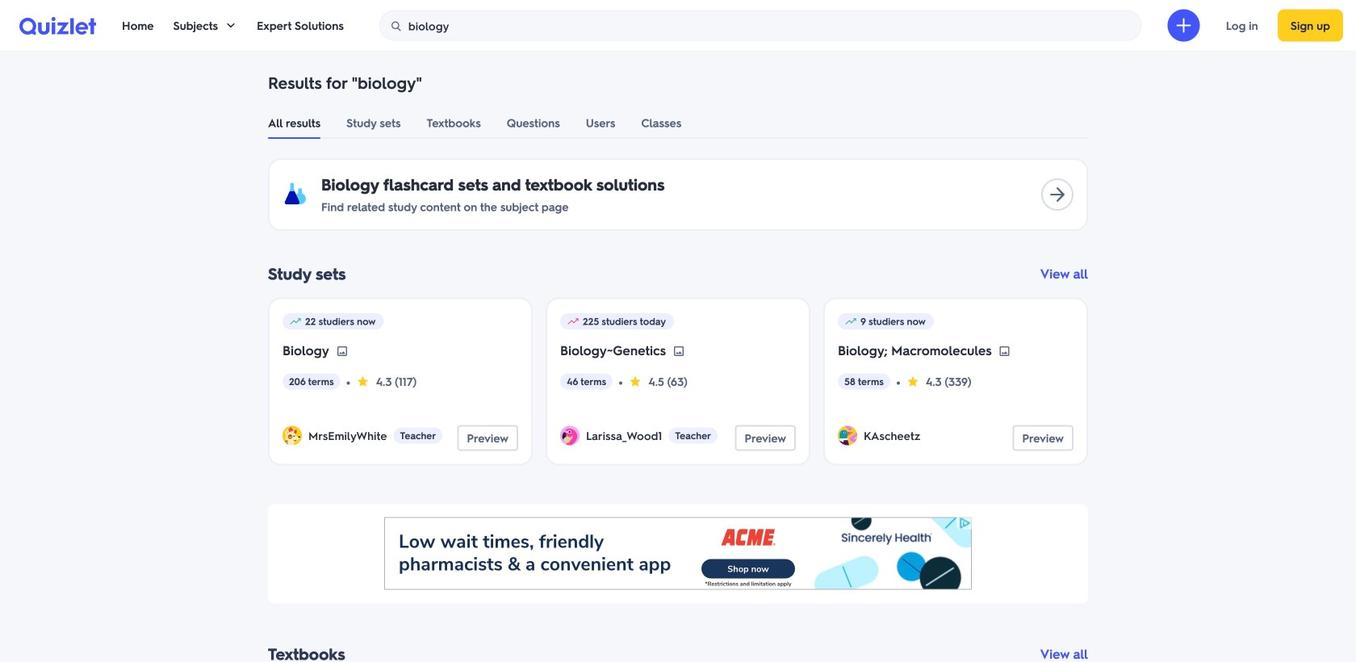 Task type: describe. For each thing, give the bounding box(es) containing it.
star filled image for image related to first upward graph image from the right
[[629, 375, 642, 388]]

star filled image for image related to upward graph icon
[[907, 375, 920, 388]]

2 quizlet image from the top
[[19, 17, 96, 35]]

4 tab from the left
[[507, 107, 560, 139]]

5 tab from the left
[[586, 107, 616, 139]]

2 upward graph image from the left
[[567, 315, 580, 328]]

3 tab from the left
[[427, 107, 481, 139]]

search image
[[390, 20, 403, 33]]

image image for first upward graph image from the right
[[673, 345, 686, 358]]

upward graph image
[[845, 315, 858, 328]]



Task type: vqa. For each thing, say whether or not it's contained in the screenshot.
second image from the right
yes



Task type: locate. For each thing, give the bounding box(es) containing it.
2 horizontal spatial profile picture image
[[838, 426, 858, 445]]

star filled image
[[629, 375, 642, 388], [907, 375, 920, 388]]

1 horizontal spatial profile picture image
[[560, 426, 580, 445]]

1 profile picture image from the left
[[283, 426, 302, 445]]

profile picture image for upward graph icon
[[838, 426, 858, 445]]

1 tab from the left
[[268, 107, 321, 139]]

0 horizontal spatial upward graph image
[[289, 315, 302, 328]]

tab
[[268, 107, 321, 139], [347, 107, 401, 139], [427, 107, 481, 139], [507, 107, 560, 139], [586, 107, 616, 139], [641, 107, 682, 139]]

3 image image from the left
[[999, 345, 1012, 358]]

0 horizontal spatial star filled image
[[629, 375, 642, 388]]

6 tab from the left
[[641, 107, 682, 139]]

profile picture image
[[283, 426, 302, 445], [560, 426, 580, 445], [838, 426, 858, 445]]

1 upward graph image from the left
[[289, 315, 302, 328]]

2 star filled image from the left
[[907, 375, 920, 388]]

Search field
[[380, 10, 1142, 41]]

1 horizontal spatial upward graph image
[[567, 315, 580, 328]]

image image
[[336, 345, 349, 358], [673, 345, 686, 358], [999, 345, 1012, 358]]

science image
[[283, 181, 308, 207]]

1 horizontal spatial image image
[[673, 345, 686, 358]]

caret down image
[[225, 19, 237, 32]]

1 image image from the left
[[336, 345, 349, 358]]

profile picture image for 1st upward graph image from left
[[283, 426, 302, 445]]

0 horizontal spatial profile picture image
[[283, 426, 302, 445]]

create image
[[1175, 16, 1194, 35]]

2 tab from the left
[[347, 107, 401, 139]]

Search text field
[[409, 10, 1138, 41]]

upward graph image
[[289, 315, 302, 328], [567, 315, 580, 328]]

advertisement element
[[384, 517, 972, 590]]

image image for 1st upward graph image from left
[[336, 345, 349, 358]]

star filled image
[[357, 375, 370, 388]]

tab list
[[255, 107, 1102, 139]]

0 horizontal spatial image image
[[336, 345, 349, 358]]

arrow right image
[[1048, 185, 1068, 204]]

quizlet image
[[19, 16, 96, 35], [19, 17, 96, 35]]

2 image image from the left
[[673, 345, 686, 358]]

3 profile picture image from the left
[[838, 426, 858, 445]]

profile picture image for first upward graph image from the right
[[560, 426, 580, 445]]

1 star filled image from the left
[[629, 375, 642, 388]]

None search field
[[379, 10, 1142, 41]]

image image for upward graph icon
[[999, 345, 1012, 358]]

2 profile picture image from the left
[[560, 426, 580, 445]]

1 horizontal spatial star filled image
[[907, 375, 920, 388]]

1 quizlet image from the top
[[19, 16, 96, 35]]

2 horizontal spatial image image
[[999, 345, 1012, 358]]



